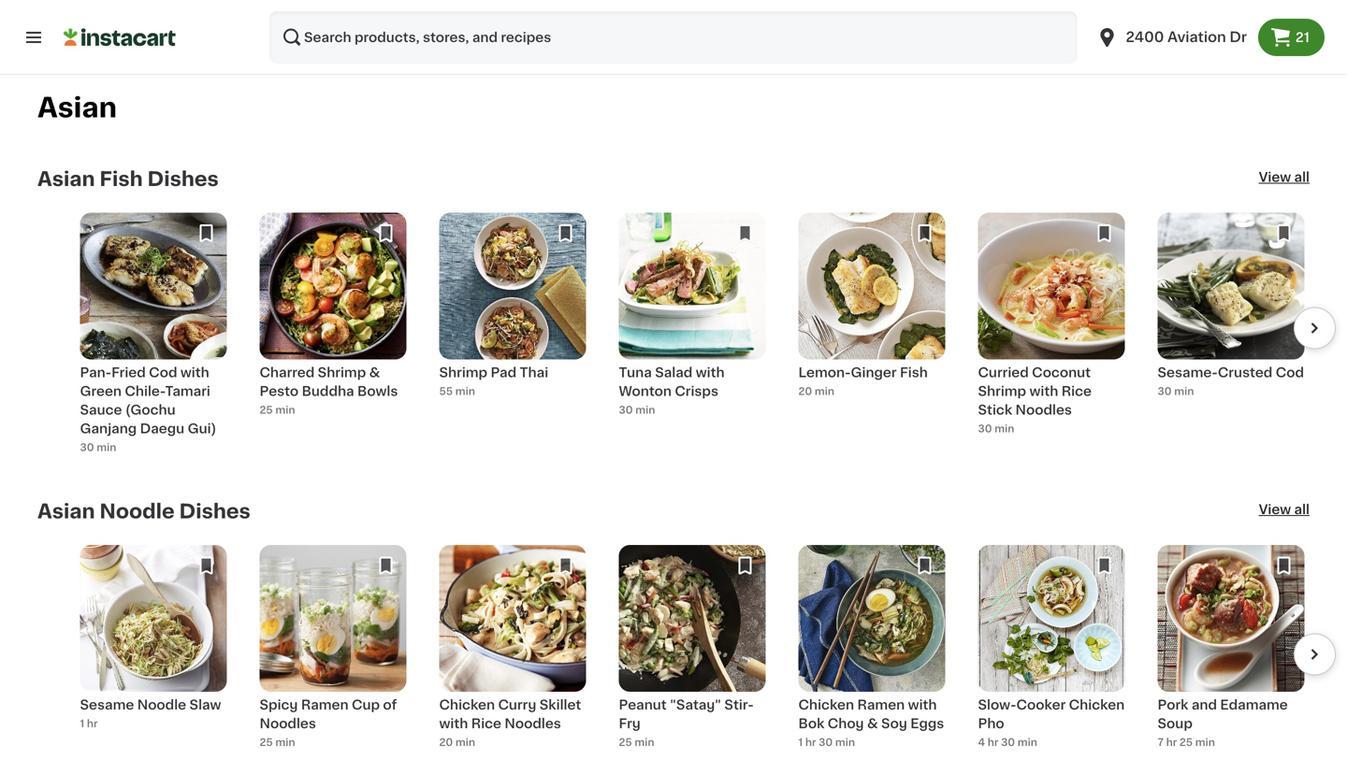 Task type: describe. For each thing, give the bounding box(es) containing it.
min for sesame-crusted cod
[[1175, 386, 1194, 397]]

pad
[[491, 366, 517, 379]]

rice for curry
[[471, 718, 502, 731]]

soy
[[882, 718, 908, 731]]

noodle for dishes
[[100, 502, 175, 522]]

stick
[[978, 404, 1013, 417]]

aviation
[[1168, 30, 1227, 44]]

min down slow-cooker chicken pho
[[1018, 738, 1038, 748]]

min for charred shrimp & pesto buddha bowls
[[275, 405, 295, 415]]

slow-
[[978, 699, 1017, 712]]

hr for slow-cooker chicken pho
[[988, 738, 999, 748]]

& inside charred shrimp & pesto buddha bowls
[[369, 366, 380, 379]]

tuna
[[619, 366, 652, 379]]

ramen for noodles
[[301, 699, 349, 712]]

25 for peanut "satay" stir- fry
[[619, 738, 632, 748]]

item carousel region for asian fish dishes
[[37, 213, 1336, 456]]

hr for pork and edamame soup
[[1167, 738, 1177, 748]]

30 for sesame-crusted cod
[[1158, 386, 1172, 397]]

view for asian fish dishes
[[1259, 171, 1292, 184]]

gui)
[[188, 422, 217, 436]]

recipe card group containing lemon-ginger fish
[[799, 213, 946, 443]]

with inside chicken ramen with bok choy & soy eggs
[[908, 699, 937, 712]]

chicken ramen with bok choy & soy eggs
[[799, 699, 944, 731]]

30 down the pho
[[1001, 738, 1015, 748]]

55 min
[[439, 386, 475, 397]]

sesame-
[[1158, 366, 1218, 379]]

30 for curried coconut shrimp with rice stick noodles
[[978, 424, 992, 434]]

shrimp pad thai
[[439, 366, 549, 379]]

1 hr 30 min
[[799, 738, 855, 748]]

crusted
[[1218, 366, 1273, 379]]

soup
[[1158, 718, 1193, 731]]

sauce
[[80, 404, 122, 417]]

7 hr 25 min
[[1158, 738, 1215, 748]]

2 2400 aviation dr button from the left
[[1096, 11, 1247, 64]]

crisps
[[675, 385, 719, 398]]

curried
[[978, 366, 1029, 379]]

instacart logo image
[[64, 26, 176, 49]]

min for shrimp pad thai
[[455, 386, 475, 397]]

shrimp inside charred shrimp & pesto buddha bowls
[[318, 366, 366, 379]]

4 hr 30 min
[[978, 738, 1038, 748]]

min for peanut "satay" stir- fry
[[635, 738, 655, 748]]

min for spicy ramen cup of noodles
[[275, 738, 295, 748]]

asian for asian noodle dishes
[[37, 502, 95, 522]]

eggs
[[911, 718, 944, 731]]

1 hr
[[80, 719, 98, 729]]

noodles inside curried coconut shrimp with rice stick noodles
[[1016, 404, 1072, 417]]

recipe card group containing sesame noodle slaw
[[80, 545, 227, 761]]

25 min for asian noodle dishes
[[260, 738, 295, 748]]

pork and edamame soup
[[1158, 699, 1288, 731]]

1 for chicken ramen with bok choy & soy eggs
[[799, 738, 803, 748]]

peanut "satay" stir- fry
[[619, 699, 754, 731]]

of
[[383, 699, 397, 712]]

recipe card group containing charred shrimp & pesto buddha bowls
[[260, 213, 407, 443]]

sesame-crusted cod
[[1158, 366, 1304, 379]]

hr for chicken ramen with bok choy & soy eggs
[[806, 738, 816, 748]]

with for skillet
[[439, 718, 468, 731]]

shrimp inside curried coconut shrimp with rice stick noodles
[[978, 385, 1027, 398]]

recipe card group containing slow-cooker chicken pho
[[978, 545, 1125, 761]]

4
[[978, 738, 985, 748]]

item carousel region for asian noodle dishes
[[37, 545, 1336, 761]]

lemon-
[[799, 366, 851, 379]]

21
[[1296, 31, 1310, 44]]

ginger
[[851, 366, 897, 379]]

with for cod
[[180, 366, 209, 379]]

salad
[[655, 366, 693, 379]]

fish inside 'recipe card' group
[[900, 366, 928, 379]]

pesto
[[260, 385, 299, 398]]

recipe card group containing tuna salad with wonton crisps
[[619, 213, 766, 443]]

chicken for bok
[[799, 699, 854, 712]]

view for asian noodle dishes
[[1259, 503, 1292, 516]]

30 min for tuna salad with wonton crisps
[[619, 405, 655, 415]]

dr
[[1230, 30, 1247, 44]]

edamame
[[1221, 699, 1288, 712]]

with inside tuna salad with wonton crisps
[[696, 366, 725, 379]]

20 min for chicken curry skillet with rice noodles
[[439, 738, 475, 748]]

asian fish dishes
[[37, 169, 219, 189]]

daegu
[[140, 422, 185, 436]]

recipe card group containing chicken ramen with bok choy & soy eggs
[[799, 545, 946, 761]]

21 button
[[1259, 19, 1325, 56]]

min for lemon-ginger fish
[[815, 386, 835, 397]]

tamari
[[165, 385, 210, 398]]

20 for lemon-ginger fish
[[799, 386, 812, 397]]

buddha
[[302, 385, 354, 398]]

view all for asian noodle dishes
[[1259, 503, 1310, 516]]

asian noodle dishes
[[37, 502, 251, 522]]

and
[[1192, 699, 1217, 712]]

30 for pan-fried cod with green chile-tamari sauce (gochu ganjang daegu gui)
[[80, 443, 94, 453]]

noodle for slaw
[[137, 699, 186, 712]]

chicken inside slow-cooker chicken pho
[[1069, 699, 1125, 712]]

coconut
[[1032, 366, 1091, 379]]

pan-
[[80, 366, 111, 379]]

sesame noodle slaw
[[80, 699, 221, 712]]



Task type: locate. For each thing, give the bounding box(es) containing it.
hr
[[87, 719, 98, 729], [806, 738, 816, 748], [988, 738, 999, 748], [1167, 738, 1177, 748]]

1 horizontal spatial &
[[867, 718, 878, 731]]

view all for asian fish dishes
[[1259, 171, 1310, 184]]

25 min for asian fish dishes
[[260, 405, 295, 415]]

noodles
[[1016, 404, 1072, 417], [260, 718, 316, 731], [505, 718, 561, 731]]

peanut
[[619, 699, 667, 712]]

0 horizontal spatial shrimp
[[318, 366, 366, 379]]

1 cod from the left
[[149, 366, 177, 379]]

2 ramen from the left
[[858, 699, 905, 712]]

view all link
[[1259, 168, 1310, 190], [1259, 500, 1310, 523]]

1 view all link from the top
[[1259, 168, 1310, 190]]

chicken for with
[[439, 699, 495, 712]]

all
[[1295, 171, 1310, 184], [1295, 503, 1310, 516]]

ramen left 'cup'
[[301, 699, 349, 712]]

2400 aviation dr button
[[1085, 11, 1259, 64], [1096, 11, 1247, 64]]

noodles down spicy
[[260, 718, 316, 731]]

2 horizontal spatial chicken
[[1069, 699, 1125, 712]]

1 down the bok
[[799, 738, 803, 748]]

1 2400 aviation dr button from the left
[[1085, 11, 1259, 64]]

"satay"
[[670, 699, 721, 712]]

pork
[[1158, 699, 1189, 712]]

stir-
[[725, 699, 754, 712]]

30 min down the wonton
[[619, 405, 655, 415]]

25 min down pesto
[[260, 405, 295, 415]]

noodles down coconut
[[1016, 404, 1072, 417]]

1 vertical spatial dishes
[[179, 502, 251, 522]]

min down stick
[[995, 424, 1015, 434]]

spicy ramen cup of noodles
[[260, 699, 397, 731]]

min down lemon-
[[815, 386, 835, 397]]

hr down the bok
[[806, 738, 816, 748]]

1 horizontal spatial shrimp
[[439, 366, 488, 379]]

1 horizontal spatial rice
[[1062, 385, 1092, 398]]

item carousel region
[[37, 213, 1336, 456], [37, 545, 1336, 761]]

hr right 4
[[988, 738, 999, 748]]

1 vertical spatial all
[[1295, 503, 1310, 516]]

tuna salad with wonton crisps
[[619, 366, 725, 398]]

cod for fried
[[149, 366, 177, 379]]

min down spicy
[[275, 738, 295, 748]]

curried coconut shrimp with rice stick noodles
[[978, 366, 1092, 417]]

recipe card group containing shrimp pad thai
[[439, 213, 586, 443]]

None search field
[[270, 11, 1078, 64]]

0 horizontal spatial 20 min
[[439, 738, 475, 748]]

0 horizontal spatial fish
[[100, 169, 143, 189]]

spicy
[[260, 699, 298, 712]]

1 view from the top
[[1259, 171, 1292, 184]]

thai
[[520, 366, 549, 379]]

1 asian from the top
[[37, 94, 117, 121]]

fried
[[111, 366, 146, 379]]

min
[[455, 386, 475, 397], [815, 386, 835, 397], [1175, 386, 1194, 397], [275, 405, 295, 415], [636, 405, 655, 415], [995, 424, 1015, 434], [97, 443, 116, 453], [275, 738, 295, 748], [456, 738, 475, 748], [635, 738, 655, 748], [836, 738, 855, 748], [1018, 738, 1038, 748], [1196, 738, 1215, 748]]

1 horizontal spatial fish
[[900, 366, 928, 379]]

30 down the bok
[[819, 738, 833, 748]]

1 vertical spatial noodle
[[137, 699, 186, 712]]

ramen
[[301, 699, 349, 712], [858, 699, 905, 712]]

ramen inside chicken ramen with bok choy & soy eggs
[[858, 699, 905, 712]]

chicken up the bok
[[799, 699, 854, 712]]

1 ramen from the left
[[301, 699, 349, 712]]

pho
[[978, 718, 1005, 731]]

0 vertical spatial 1
[[80, 719, 84, 729]]

1 vertical spatial fish
[[900, 366, 928, 379]]

noodles inside spicy ramen cup of noodles
[[260, 718, 316, 731]]

3 asian from the top
[[37, 502, 95, 522]]

30 down stick
[[978, 424, 992, 434]]

0 horizontal spatial noodles
[[260, 718, 316, 731]]

2 all from the top
[[1295, 503, 1310, 516]]

slow-cooker chicken pho
[[978, 699, 1125, 731]]

1 horizontal spatial 1
[[799, 738, 803, 748]]

recipe card group containing sesame-crusted cod
[[1158, 213, 1305, 443]]

ramen up soy
[[858, 699, 905, 712]]

with for shrimp
[[1030, 385, 1059, 398]]

min for curried coconut shrimp with rice stick noodles
[[995, 424, 1015, 434]]

view all link for asian fish dishes
[[1259, 168, 1310, 190]]

0 horizontal spatial rice
[[471, 718, 502, 731]]

1 vertical spatial 1
[[799, 738, 803, 748]]

25 down fry
[[619, 738, 632, 748]]

bok
[[799, 718, 825, 731]]

2 chicken from the left
[[799, 699, 854, 712]]

30 down the wonton
[[619, 405, 633, 415]]

shrimp up buddha
[[318, 366, 366, 379]]

25 down spicy
[[260, 738, 273, 748]]

55
[[439, 386, 453, 397]]

3 chicken from the left
[[1069, 699, 1125, 712]]

0 vertical spatial item carousel region
[[37, 213, 1336, 456]]

min for pan-fried cod with green chile-tamari sauce (gochu ganjang daegu gui)
[[97, 443, 116, 453]]

with inside pan-fried cod with green chile-tamari sauce (gochu ganjang daegu gui)
[[180, 366, 209, 379]]

dishes
[[147, 169, 219, 189], [179, 502, 251, 522]]

2 view all link from the top
[[1259, 500, 1310, 523]]

slaw
[[189, 699, 221, 712]]

1 horizontal spatial noodles
[[505, 718, 561, 731]]

2400 aviation dr
[[1126, 30, 1247, 44]]

2 vertical spatial asian
[[37, 502, 95, 522]]

1 vertical spatial 20
[[439, 738, 453, 748]]

2 cod from the left
[[1276, 366, 1304, 379]]

&
[[369, 366, 380, 379], [867, 718, 878, 731]]

1 item carousel region from the top
[[37, 213, 1336, 456]]

2 view all from the top
[[1259, 503, 1310, 516]]

2 horizontal spatial shrimp
[[978, 385, 1027, 398]]

0 vertical spatial fish
[[100, 169, 143, 189]]

0 vertical spatial all
[[1295, 171, 1310, 184]]

1
[[80, 719, 84, 729], [799, 738, 803, 748]]

25 for charred shrimp & pesto buddha bowls
[[260, 405, 273, 415]]

shrimp up 55 min
[[439, 366, 488, 379]]

20 min for lemon-ginger fish
[[799, 386, 835, 397]]

asian for asian
[[37, 94, 117, 121]]

30 min for sesame-crusted cod
[[1158, 386, 1194, 397]]

charred shrimp & pesto buddha bowls
[[260, 366, 398, 398]]

30 down ganjang on the left bottom of the page
[[80, 443, 94, 453]]

cod up chile-
[[149, 366, 177, 379]]

0 vertical spatial rice
[[1062, 385, 1092, 398]]

charred
[[260, 366, 315, 379]]

1 view all from the top
[[1259, 171, 1310, 184]]

rice inside curried coconut shrimp with rice stick noodles
[[1062, 385, 1092, 398]]

0 horizontal spatial 1
[[80, 719, 84, 729]]

chicken curry skillet with rice noodles
[[439, 699, 581, 731]]

0 vertical spatial asian
[[37, 94, 117, 121]]

noodle
[[100, 502, 175, 522], [137, 699, 186, 712]]

1 for sesame noodle slaw
[[80, 719, 84, 729]]

hr down "sesame"
[[87, 719, 98, 729]]

recipe card group containing pork and edamame soup
[[1158, 545, 1305, 761]]

1 vertical spatial asian
[[37, 169, 95, 189]]

0 vertical spatial view all link
[[1259, 168, 1310, 190]]

min down the wonton
[[636, 405, 655, 415]]

skillet
[[540, 699, 581, 712]]

hr right 7
[[1167, 738, 1177, 748]]

ramen for choy
[[858, 699, 905, 712]]

ramen inside spicy ramen cup of noodles
[[301, 699, 349, 712]]

noodle inside 'recipe card' group
[[137, 699, 186, 712]]

choy
[[828, 718, 864, 731]]

chile-
[[125, 385, 165, 398]]

1 down "sesame"
[[80, 719, 84, 729]]

1 vertical spatial view all link
[[1259, 500, 1310, 523]]

& inside chicken ramen with bok choy & soy eggs
[[867, 718, 878, 731]]

noodles inside chicken curry skillet with rice noodles
[[505, 718, 561, 731]]

1 vertical spatial view
[[1259, 503, 1292, 516]]

shrimp
[[318, 366, 366, 379], [439, 366, 488, 379], [978, 385, 1027, 398]]

1 vertical spatial item carousel region
[[37, 545, 1336, 761]]

20
[[799, 386, 812, 397], [439, 738, 453, 748]]

min down pesto
[[275, 405, 295, 415]]

min down ganjang on the left bottom of the page
[[97, 443, 116, 453]]

min down fry
[[635, 738, 655, 748]]

0 vertical spatial 20 min
[[799, 386, 835, 397]]

rice inside chicken curry skillet with rice noodles
[[471, 718, 502, 731]]

view all
[[1259, 171, 1310, 184], [1259, 503, 1310, 516]]

min down chicken curry skillet with rice noodles
[[456, 738, 475, 748]]

sesame
[[80, 699, 134, 712]]

1 vertical spatial rice
[[471, 718, 502, 731]]

view all link for asian noodle dishes
[[1259, 500, 1310, 523]]

wonton
[[619, 385, 672, 398]]

1 chicken from the left
[[439, 699, 495, 712]]

recipe card group containing curried coconut shrimp with rice stick noodles
[[978, 213, 1125, 443]]

1 vertical spatial &
[[867, 718, 878, 731]]

1 horizontal spatial ramen
[[858, 699, 905, 712]]

rice
[[1062, 385, 1092, 398], [471, 718, 502, 731]]

30 min for pan-fried cod with green chile-tamari sauce (gochu ganjang daegu gui)
[[80, 443, 116, 453]]

1 vertical spatial 20 min
[[439, 738, 475, 748]]

1 vertical spatial view all
[[1259, 503, 1310, 516]]

20 min down lemon-
[[799, 386, 835, 397]]

bowls
[[357, 385, 398, 398]]

1 all from the top
[[1295, 171, 1310, 184]]

1 horizontal spatial chicken
[[799, 699, 854, 712]]

25
[[260, 405, 273, 415], [260, 738, 273, 748], [619, 738, 632, 748], [1180, 738, 1193, 748]]

chicken right cooker
[[1069, 699, 1125, 712]]

25 down soup
[[1180, 738, 1193, 748]]

noodle left slaw
[[137, 699, 186, 712]]

20 min
[[799, 386, 835, 397], [439, 738, 475, 748]]

asian for asian fish dishes
[[37, 169, 95, 189]]

20 down lemon-
[[799, 386, 812, 397]]

ganjang
[[80, 422, 137, 436]]

30
[[1158, 386, 1172, 397], [619, 405, 633, 415], [978, 424, 992, 434], [80, 443, 94, 453], [819, 738, 833, 748], [1001, 738, 1015, 748]]

2 view from the top
[[1259, 503, 1292, 516]]

2 asian from the top
[[37, 169, 95, 189]]

cod inside pan-fried cod with green chile-tamari sauce (gochu ganjang daegu gui)
[[149, 366, 177, 379]]

30 min down stick
[[978, 424, 1015, 434]]

chicken
[[439, 699, 495, 712], [799, 699, 854, 712], [1069, 699, 1125, 712]]

chicken inside chicken ramen with bok choy & soy eggs
[[799, 699, 854, 712]]

with
[[180, 366, 209, 379], [696, 366, 725, 379], [1030, 385, 1059, 398], [908, 699, 937, 712], [439, 718, 468, 731]]

cod for crusted
[[1276, 366, 1304, 379]]

0 horizontal spatial 20
[[439, 738, 453, 748]]

view
[[1259, 171, 1292, 184], [1259, 503, 1292, 516]]

25 for spicy ramen cup of noodles
[[260, 738, 273, 748]]

cup
[[352, 699, 380, 712]]

0 vertical spatial view
[[1259, 171, 1292, 184]]

2 item carousel region from the top
[[37, 545, 1336, 761]]

chicken left curry
[[439, 699, 495, 712]]

pan-fried cod with green chile-tamari sauce (gochu ganjang daegu gui)
[[80, 366, 217, 436]]

recipe card group
[[80, 213, 227, 456], [260, 213, 407, 443], [439, 213, 586, 443], [619, 213, 766, 443], [799, 213, 946, 443], [978, 213, 1125, 443], [1158, 213, 1305, 443], [80, 545, 227, 761], [260, 545, 407, 761], [439, 545, 586, 761], [619, 545, 766, 761], [799, 545, 946, 761], [978, 545, 1125, 761], [1158, 545, 1305, 761]]

Search field
[[270, 11, 1078, 64]]

rice for coconut
[[1062, 385, 1092, 398]]

30 for tuna salad with wonton crisps
[[619, 405, 633, 415]]

chicken inside chicken curry skillet with rice noodles
[[439, 699, 495, 712]]

0 vertical spatial &
[[369, 366, 380, 379]]

cooker
[[1017, 699, 1066, 712]]

min for chicken curry skillet with rice noodles
[[456, 738, 475, 748]]

curry
[[498, 699, 537, 712]]

dishes for asian fish dishes
[[147, 169, 219, 189]]

(gochu
[[125, 404, 176, 417]]

0 horizontal spatial ramen
[[301, 699, 349, 712]]

rice down coconut
[[1062, 385, 1092, 398]]

0 horizontal spatial &
[[369, 366, 380, 379]]

25 down pesto
[[260, 405, 273, 415]]

2400
[[1126, 30, 1164, 44]]

item carousel region containing pan-fried cod with green chile-tamari sauce (gochu ganjang daegu gui)
[[37, 213, 1336, 456]]

recipe card group containing spicy ramen cup of noodles
[[260, 545, 407, 761]]

item carousel region containing sesame noodle slaw
[[37, 545, 1336, 761]]

fish
[[100, 169, 143, 189], [900, 366, 928, 379]]

30 down sesame-
[[1158, 386, 1172, 397]]

2 horizontal spatial noodles
[[1016, 404, 1072, 417]]

20 min down chicken curry skillet with rice noodles
[[439, 738, 475, 748]]

recipe card group containing chicken curry skillet with rice noodles
[[439, 545, 586, 761]]

30 min for curried coconut shrimp with rice stick noodles
[[978, 424, 1015, 434]]

25 min down spicy
[[260, 738, 295, 748]]

with inside chicken curry skillet with rice noodles
[[439, 718, 468, 731]]

with inside curried coconut shrimp with rice stick noodles
[[1030, 385, 1059, 398]]

& up bowls
[[369, 366, 380, 379]]

shrimp down curried
[[978, 385, 1027, 398]]

dishes for asian noodle dishes
[[179, 502, 251, 522]]

cod
[[149, 366, 177, 379], [1276, 366, 1304, 379]]

20 down chicken curry skillet with rice noodles
[[439, 738, 453, 748]]

0 horizontal spatial cod
[[149, 366, 177, 379]]

all for asian fish dishes
[[1295, 171, 1310, 184]]

& left soy
[[867, 718, 878, 731]]

rice down curry
[[471, 718, 502, 731]]

7
[[1158, 738, 1164, 748]]

min down pork and edamame soup
[[1196, 738, 1215, 748]]

min down choy
[[836, 738, 855, 748]]

1 horizontal spatial cod
[[1276, 366, 1304, 379]]

1 horizontal spatial 20 min
[[799, 386, 835, 397]]

0 horizontal spatial chicken
[[439, 699, 495, 712]]

25 min down fry
[[619, 738, 655, 748]]

all for asian noodle dishes
[[1295, 503, 1310, 516]]

30 min down ganjang on the left bottom of the page
[[80, 443, 116, 453]]

fry
[[619, 718, 641, 731]]

lemon-ginger fish
[[799, 366, 928, 379]]

30 min
[[1158, 386, 1194, 397], [619, 405, 655, 415], [978, 424, 1015, 434], [80, 443, 116, 453]]

hr for sesame noodle slaw
[[87, 719, 98, 729]]

1 horizontal spatial 20
[[799, 386, 812, 397]]

recipe card group containing peanut "satay" stir- fry
[[619, 545, 766, 761]]

0 vertical spatial dishes
[[147, 169, 219, 189]]

0 vertical spatial 20
[[799, 386, 812, 397]]

30 min down sesame-
[[1158, 386, 1194, 397]]

min for tuna salad with wonton crisps
[[636, 405, 655, 415]]

noodle down daegu
[[100, 502, 175, 522]]

min down sesame-
[[1175, 386, 1194, 397]]

min right 55
[[455, 386, 475, 397]]

cod right crusted
[[1276, 366, 1304, 379]]

0 vertical spatial noodle
[[100, 502, 175, 522]]

recipe card group containing pan-fried cod with green chile-tamari sauce (gochu ganjang daegu gui)
[[80, 213, 227, 456]]

green
[[80, 385, 122, 398]]

noodles down curry
[[505, 718, 561, 731]]

0 vertical spatial view all
[[1259, 171, 1310, 184]]

20 for chicken curry skillet with rice noodles
[[439, 738, 453, 748]]



Task type: vqa. For each thing, say whether or not it's contained in the screenshot.
the 20 min to the top
yes



